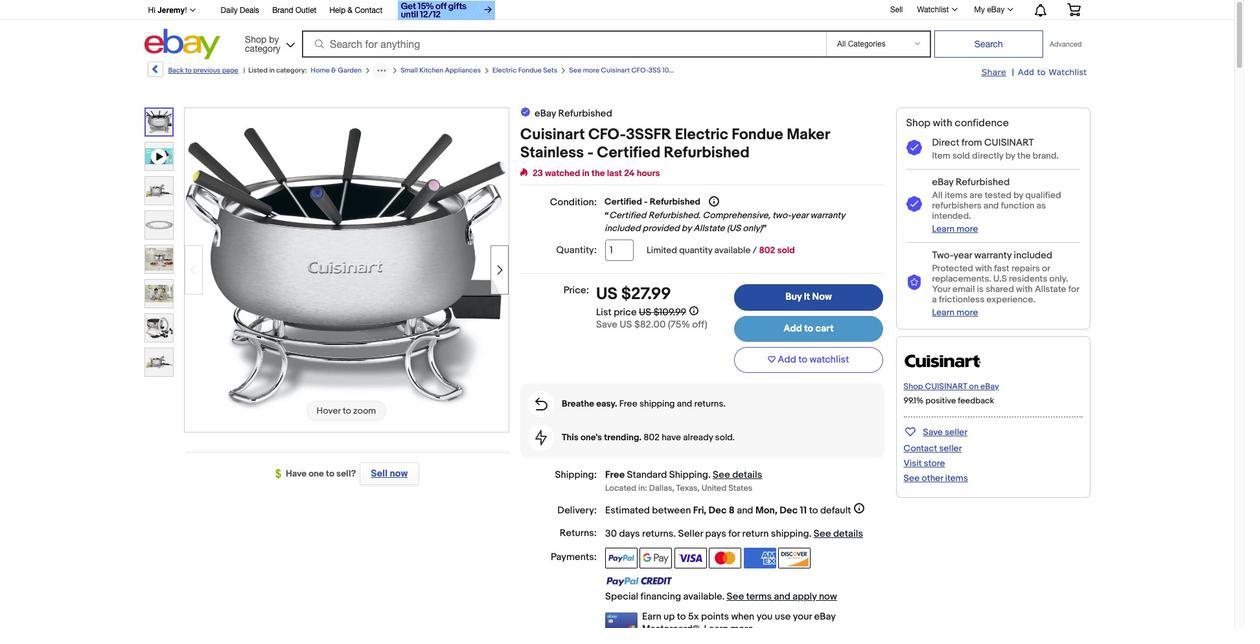Task type: describe. For each thing, give the bounding box(es) containing it.
2 horizontal spatial us
[[639, 307, 652, 319]]

texas,
[[677, 484, 700, 494]]

1 dec from the left
[[709, 505, 727, 517]]

with details__icon image for two-year warranty included
[[907, 275, 922, 291]]

1 vertical spatial shipping
[[771, 528, 810, 541]]

ebay inside my ebay link
[[988, 5, 1005, 14]]

advanced link
[[1044, 31, 1089, 57]]

save us $82.00 (75% off)
[[596, 319, 708, 332]]

refurbished inside ebay refurbished all items are tested by qualified refurbishers and function as intended. learn more
[[956, 176, 1010, 189]]

learn more link for two-year warranty included
[[933, 307, 979, 318]]

visit
[[904, 458, 922, 469]]

seller for contact
[[940, 443, 962, 454]]

Search for anything text field
[[304, 32, 824, 56]]

special
[[606, 591, 639, 604]]

cuisinart cfo-3ssfr electric fondue maker stainless - certified refurbished - picture 1 of 7 image
[[184, 127, 509, 411]]

cuisinart cfo-3ssfr electric fondue maker stainless - certified refurbished
[[521, 126, 830, 162]]

warranty inside " certified refurbished. comprehensive, two-year warranty included provided by allstate (us only)
[[811, 210, 845, 221]]

ebay mastercard image
[[606, 613, 638, 629]]

1 horizontal spatial cfo-
[[632, 66, 649, 75]]

to inside "link"
[[805, 323, 814, 335]]

. for shipping
[[709, 469, 711, 481]]

two-year warranty included
[[933, 250, 1053, 262]]

sell for sell now
[[371, 468, 388, 480]]

1 horizontal spatial details
[[834, 528, 864, 541]]

see inside the contact seller visit store see other items
[[904, 473, 920, 484]]

refurbished up stainless
[[559, 108, 613, 120]]

shared
[[986, 284, 1015, 295]]

small kitchen appliances
[[401, 66, 481, 75]]

more information - about this item condition image
[[709, 196, 720, 207]]

see down default
[[814, 528, 831, 541]]

terms
[[747, 591, 772, 604]]

delivery:
[[558, 505, 597, 517]]

sold inside 'direct from cuisinart item sold directly by the brand.'
[[953, 150, 971, 161]]

by inside ebay refurbished all items are tested by qualified refurbishers and function as intended. learn more
[[1014, 190, 1024, 201]]

points
[[702, 611, 729, 624]]

contact inside account 'navigation'
[[355, 6, 383, 15]]

estimated between fri, dec 8 and mon, dec 11 to default
[[606, 505, 852, 517]]

see more cuisinart cfo-3ss 1000w electric fondue set - ... link
[[569, 66, 758, 75]]

list price us $109.99
[[596, 307, 687, 319]]

to inside button
[[799, 354, 808, 366]]

certified inside cuisinart cfo-3ssfr electric fondue maker stainless - certified refurbished
[[597, 144, 661, 162]]

$109.99
[[654, 307, 687, 319]]

add to cart
[[784, 323, 834, 335]]

master card image
[[709, 548, 742, 569]]

stainless
[[521, 144, 584, 162]]

set
[[737, 66, 747, 75]]

3ssfr
[[626, 126, 672, 144]]

shop by category
[[245, 34, 281, 53]]

item
[[933, 150, 951, 161]]

back to previous page
[[168, 66, 238, 75]]

add for add to cart
[[784, 323, 803, 335]]

get an extra 15% off image
[[398, 1, 495, 20]]

daily deals
[[221, 6, 259, 15]]

electric fondue sets link
[[493, 66, 558, 75]]

quantity
[[680, 245, 713, 256]]

off)
[[693, 319, 708, 332]]

financing
[[641, 591, 681, 604]]

1 horizontal spatial year
[[954, 250, 973, 262]]

refurbished inside cuisinart cfo-3ssfr electric fondue maker stainless - certified refurbished
[[664, 144, 750, 162]]

brand outlet link
[[272, 4, 317, 18]]

sets
[[543, 66, 558, 75]]

for inside us $27.99 main content
[[729, 528, 741, 541]]

"
[[605, 210, 609, 221]]

home
[[311, 66, 330, 75]]

visa image
[[675, 548, 707, 569]]

confidence
[[955, 117, 1009, 130]]

/
[[753, 245, 757, 256]]

to right one
[[326, 469, 335, 480]]

learn more
[[933, 307, 979, 318]]

learn inside ebay refurbished all items are tested by qualified refurbishers and function as intended. learn more
[[933, 224, 955, 235]]

and right 8
[[737, 505, 754, 517]]

jeremy
[[158, 6, 185, 15]]

hi
[[148, 6, 155, 15]]

home & garden link
[[311, 66, 362, 75]]

and left "returns."
[[677, 398, 693, 409]]

previous
[[193, 66, 221, 75]]

$82.00
[[635, 319, 666, 332]]

see right sets
[[569, 66, 582, 75]]

special financing available. see terms and apply now
[[606, 591, 837, 604]]

with for protected
[[976, 263, 993, 274]]

replacements.
[[933, 274, 992, 285]]

share button
[[982, 66, 1007, 78]]

seller
[[678, 528, 704, 541]]

advanced
[[1050, 40, 1082, 48]]

item direct from brand image
[[904, 348, 982, 375]]

Quantity: text field
[[606, 240, 634, 262]]

daily
[[221, 6, 238, 15]]

free inside free standard shipping . see details located in: dallas, texas, united states
[[606, 469, 625, 481]]

tested
[[985, 190, 1012, 201]]

allstate inside " certified refurbished. comprehensive, two-year warranty included provided by allstate (us only)
[[694, 223, 725, 234]]

frictionless
[[939, 294, 985, 305]]

fondue left set
[[712, 66, 735, 75]]

shipping
[[670, 469, 709, 481]]

included inside " certified refurbished. comprehensive, two-year warranty included provided by allstate (us only)
[[605, 223, 641, 234]]

brand.
[[1033, 150, 1059, 161]]

picture 2 of 7 image
[[145, 177, 173, 205]]

cfo- inside cuisinart cfo-3ssfr electric fondue maker stainless - certified refurbished
[[589, 126, 626, 144]]

by inside 'direct from cuisinart item sold directly by the brand.'
[[1006, 150, 1016, 161]]

payments:
[[551, 552, 597, 564]]

electric right appliances
[[493, 66, 517, 75]]

to inside earn up to 5x points when you use your ebay mastercard®.
[[677, 611, 686, 624]]

limited
[[647, 245, 678, 256]]

ebay inside ebay refurbished all items are tested by qualified refurbishers and function as intended. learn more
[[933, 176, 954, 189]]

see more cuisinart cfo-3ss 1000w electric fondue set - ...
[[569, 66, 758, 75]]

cuisinart inside cuisinart cfo-3ssfr electric fondue maker stainless - certified refurbished
[[521, 126, 585, 144]]

0 vertical spatial shipping
[[640, 398, 675, 409]]

share | add to watchlist
[[982, 67, 1088, 78]]

2 horizontal spatial .
[[810, 528, 812, 541]]

23 watched in the last 24 hours
[[533, 168, 660, 179]]

2 dec from the left
[[780, 505, 798, 517]]

cart
[[816, 323, 834, 335]]

intended.
[[933, 211, 971, 222]]

shop for shop with confidence
[[907, 117, 931, 130]]

my ebay
[[975, 5, 1005, 14]]

24
[[624, 168, 635, 179]]

1 horizontal spatial warranty
[[975, 250, 1012, 262]]

from
[[962, 137, 983, 149]]

2 learn from the top
[[933, 307, 955, 318]]

1 vertical spatial included
[[1014, 250, 1053, 262]]

electric right 1000w
[[686, 66, 710, 75]]

have
[[286, 469, 307, 480]]

store
[[924, 458, 946, 469]]

states
[[729, 484, 753, 494]]

add inside share | add to watchlist
[[1019, 67, 1035, 77]]

1 horizontal spatial cuisinart
[[601, 66, 630, 75]]

sold inside us $27.99 main content
[[778, 245, 795, 256]]

none submit inside the shop by category banner
[[935, 30, 1044, 58]]

$27.99
[[622, 285, 672, 305]]

allstate inside protected with fast repairs or replacements. u.s residents only. your email is shared with allstate for a frictionless experience.
[[1035, 284, 1067, 295]]

1 horizontal spatial |
[[1013, 67, 1015, 78]]

watched
[[545, 168, 581, 179]]

sell link
[[885, 5, 909, 14]]

0 vertical spatial -
[[749, 66, 752, 75]]

refurbishers
[[933, 200, 982, 211]]

this
[[562, 432, 579, 443]]

certified inside " certified refurbished. comprehensive, two-year warranty included provided by allstate (us only)
[[609, 210, 647, 221]]

sell now
[[371, 468, 408, 480]]

it
[[804, 291, 811, 304]]

page
[[222, 66, 238, 75]]

3ss
[[649, 66, 661, 75]]

on
[[970, 382, 979, 392]]

0 horizontal spatial see details link
[[713, 469, 763, 481]]

use
[[775, 611, 791, 624]]

see inside free standard shipping . see details located in: dallas, texas, united states
[[713, 469, 731, 481]]

shop for shop cuisinart on ebay
[[904, 382, 924, 392]]

1 vertical spatial 802
[[644, 432, 660, 443]]

save seller
[[924, 427, 968, 438]]

electric fondue sets
[[493, 66, 558, 75]]

repairs
[[1012, 263, 1040, 274]]

more inside ebay refurbished all items are tested by qualified refurbishers and function as intended. learn more
[[957, 224, 979, 235]]

with details__icon image for this one's trending.
[[536, 430, 547, 446]]

with for shop
[[933, 117, 953, 130]]

shop with confidence
[[907, 117, 1009, 130]]

home & garden
[[311, 66, 362, 75]]

see up when
[[727, 591, 744, 604]]

positive
[[926, 396, 956, 406]]



Task type: locate. For each thing, give the bounding box(es) containing it.
| left "listed"
[[244, 66, 245, 75]]

visit store link
[[904, 458, 946, 469]]

with down two-year warranty included
[[976, 263, 993, 274]]

refurbished up are
[[956, 176, 1010, 189]]

add inside button
[[778, 354, 797, 366]]

add right share
[[1019, 67, 1035, 77]]

1 vertical spatial &
[[332, 66, 337, 75]]

with
[[933, 117, 953, 130], [976, 263, 993, 274], [1017, 284, 1033, 295]]

1 vertical spatial for
[[729, 528, 741, 541]]

0 vertical spatial contact
[[355, 6, 383, 15]]

directly
[[973, 150, 1004, 161]]

1 horizontal spatial sell
[[891, 5, 903, 14]]

shop inside shop by category
[[245, 34, 267, 44]]

with details__icon image left breathe on the bottom left of the page
[[535, 398, 548, 411]]

fast
[[995, 263, 1010, 274]]

and inside ebay refurbished all items are tested by qualified refurbishers and function as intended. learn more
[[984, 200, 999, 211]]

None submit
[[935, 30, 1044, 58]]

the
[[1018, 150, 1031, 161], [592, 168, 605, 179]]

fondue
[[518, 66, 542, 75], [712, 66, 735, 75], [732, 126, 784, 144]]

0 horizontal spatial dec
[[709, 505, 727, 517]]

1 horizontal spatial -
[[644, 196, 648, 207]]

dec left 8
[[709, 505, 727, 517]]

to right the back at the top left of page
[[185, 66, 192, 75]]

sell for sell
[[891, 5, 903, 14]]

is
[[977, 284, 984, 295]]

help
[[330, 6, 346, 15]]

1 horizontal spatial allstate
[[1035, 284, 1067, 295]]

0 horizontal spatial the
[[592, 168, 605, 179]]

watchlist right sell link
[[918, 5, 950, 14]]

shop up 99.1%
[[904, 382, 924, 392]]

in:
[[639, 484, 648, 494]]

1 vertical spatial items
[[946, 473, 969, 484]]

learn more link down intended.
[[933, 224, 979, 235]]

cuisinart down the shop by category banner
[[601, 66, 630, 75]]

add down buy
[[784, 323, 803, 335]]

shop
[[245, 34, 267, 44], [907, 117, 931, 130], [904, 382, 924, 392]]

watchlist inside share | add to watchlist
[[1049, 67, 1088, 77]]

refurbished up refurbished.
[[650, 196, 701, 207]]

picture 6 of 7 image
[[145, 314, 173, 342]]

0 horizontal spatial sold
[[778, 245, 795, 256]]

cuisinart down the ebay refurbished
[[521, 126, 585, 144]]

picture 7 of 7 image
[[145, 349, 173, 377]]

electric
[[493, 66, 517, 75], [686, 66, 710, 75], [675, 126, 729, 144]]

0 vertical spatial year
[[791, 210, 809, 221]]

- up 23 watched in the last 24 hours at top
[[588, 144, 594, 162]]

us down $27.99
[[639, 307, 652, 319]]

video 1 of 1 image
[[145, 143, 173, 171]]

more down search for anything text field
[[583, 66, 600, 75]]

certified down certified - refurbished
[[609, 210, 647, 221]]

back
[[168, 66, 184, 75]]

. up the discover image
[[810, 528, 812, 541]]

1 vertical spatial the
[[592, 168, 605, 179]]

my ebay link
[[968, 2, 1019, 18]]

free right easy.
[[620, 398, 638, 409]]

see other items link
[[904, 473, 969, 484]]

. for returns
[[674, 528, 676, 541]]

the inside us $27.99 main content
[[592, 168, 605, 179]]

my
[[975, 5, 985, 14]]

to left cart
[[805, 323, 814, 335]]

ebay up all
[[933, 176, 954, 189]]

seller for save
[[945, 427, 968, 438]]

dec left 11
[[780, 505, 798, 517]]

cuisinart
[[985, 137, 1034, 149], [925, 382, 968, 392]]

add to watchlist button
[[734, 347, 884, 373]]

protected
[[933, 263, 974, 274]]

add inside "link"
[[784, 323, 803, 335]]

0 vertical spatial in
[[269, 66, 275, 75]]

cuisinart up directly
[[985, 137, 1034, 149]]

cfo- up last
[[589, 126, 626, 144]]

as
[[1037, 200, 1047, 211]]

0 horizontal spatial cfo-
[[589, 126, 626, 144]]

to down advanced link
[[1038, 67, 1046, 77]]

between
[[652, 505, 691, 517]]

now inside sell now link
[[390, 468, 408, 480]]

see down visit
[[904, 473, 920, 484]]

save inside "button"
[[924, 427, 943, 438]]

sell right sell?
[[371, 468, 388, 480]]

in inside us $27.99 main content
[[583, 168, 590, 179]]

shipping up the discover image
[[771, 528, 810, 541]]

contact inside the contact seller visit store see other items
[[904, 443, 938, 454]]

1 horizontal spatial shipping
[[771, 528, 810, 541]]

0 horizontal spatial .
[[674, 528, 676, 541]]

1 vertical spatial warranty
[[975, 250, 1012, 262]]

price
[[614, 307, 637, 319]]

mon,
[[756, 505, 778, 517]]

you
[[757, 611, 773, 624]]

0 horizontal spatial |
[[244, 66, 245, 75]]

1 vertical spatial certified
[[605, 196, 642, 207]]

appliances
[[445, 66, 481, 75]]

1 horizontal spatial included
[[1014, 250, 1053, 262]]

& for garden
[[332, 66, 337, 75]]

save for save us $82.00 (75% off)
[[596, 319, 618, 332]]

1 items from the top
[[945, 190, 968, 201]]

account navigation
[[141, 0, 1091, 22]]

two-
[[773, 210, 791, 221]]

save inside us $27.99 main content
[[596, 319, 618, 332]]

pays
[[706, 528, 727, 541]]

shop by category banner
[[141, 0, 1091, 63]]

1 vertical spatial more
[[957, 224, 979, 235]]

for inside protected with fast repairs or replacements. u.s residents only. your email is shared with allstate for a frictionless experience.
[[1069, 284, 1080, 295]]

details down default
[[834, 528, 864, 541]]

ebay right text__icon
[[535, 108, 556, 120]]

see up united
[[713, 469, 731, 481]]

free up located
[[606, 469, 625, 481]]

included down "
[[605, 223, 641, 234]]

learn more link for ebay refurbished
[[933, 224, 979, 235]]

located
[[606, 484, 637, 494]]

30 days returns . seller pays for return shipping . see details
[[606, 528, 864, 541]]

0 vertical spatial included
[[605, 223, 641, 234]]

& inside account 'navigation'
[[348, 6, 353, 15]]

items inside the contact seller visit store see other items
[[946, 473, 969, 484]]

watchlist down advanced link
[[1049, 67, 1088, 77]]

0 vertical spatial certified
[[597, 144, 661, 162]]

1 learn from the top
[[933, 224, 955, 235]]

1 horizontal spatial 802
[[759, 245, 776, 256]]

0 horizontal spatial cuisinart
[[925, 382, 968, 392]]

by inside shop by category
[[269, 34, 279, 44]]

return
[[743, 528, 769, 541]]

included
[[605, 223, 641, 234], [1014, 250, 1053, 262]]

us up list
[[596, 285, 618, 305]]

with details__icon image left item
[[907, 140, 922, 156]]

0 vertical spatial for
[[1069, 284, 1080, 295]]

now inside us $27.99 main content
[[819, 591, 837, 604]]

ebay right on
[[981, 382, 1000, 392]]

more for see
[[583, 66, 600, 75]]

paypal credit image
[[606, 577, 673, 588]]

0 vertical spatial sell
[[891, 5, 903, 14]]

to right 11
[[810, 505, 819, 517]]

seller inside the contact seller visit store see other items
[[940, 443, 962, 454]]

the inside 'direct from cuisinart item sold directly by the brand.'
[[1018, 150, 1031, 161]]

0 horizontal spatial watchlist
[[918, 5, 950, 14]]

0 vertical spatial shop
[[245, 34, 267, 44]]

picture 3 of 7 image
[[145, 211, 173, 239]]

sell inside sell now link
[[371, 468, 388, 480]]

|
[[244, 66, 245, 75], [1013, 67, 1015, 78]]

see details link down default
[[814, 528, 864, 541]]

save for save seller
[[924, 427, 943, 438]]

fondue left sets
[[518, 66, 542, 75]]

with details__icon image left all
[[907, 196, 922, 213]]

0 vertical spatial seller
[[945, 427, 968, 438]]

share
[[982, 67, 1007, 77]]

1 horizontal spatial see details link
[[814, 528, 864, 541]]

1 horizontal spatial cuisinart
[[985, 137, 1034, 149]]

to inside share | add to watchlist
[[1038, 67, 1046, 77]]

by inside " certified refurbished. comprehensive, two-year warranty included provided by allstate (us only)
[[682, 223, 692, 234]]

0 horizontal spatial cuisinart
[[521, 126, 585, 144]]

already
[[683, 432, 713, 443]]

1 vertical spatial details
[[834, 528, 864, 541]]

with details__icon image left your
[[907, 275, 922, 291]]

more down frictionless
[[957, 307, 979, 318]]

0 vertical spatial learn
[[933, 224, 955, 235]]

2 items from the top
[[946, 473, 969, 484]]

text__icon image
[[521, 107, 531, 120]]

learn down intended.
[[933, 224, 955, 235]]

to left watchlist
[[799, 354, 808, 366]]

by right directly
[[1006, 150, 1016, 161]]

1 vertical spatial allstate
[[1035, 284, 1067, 295]]

1 horizontal spatial watchlist
[[1049, 67, 1088, 77]]

watchlist inside account 'navigation'
[[918, 5, 950, 14]]

save down us $27.99
[[596, 319, 618, 332]]

seller up contact seller link
[[945, 427, 968, 438]]

year right comprehensive,
[[791, 210, 809, 221]]

0 horizontal spatial included
[[605, 223, 641, 234]]

google pay image
[[640, 548, 673, 569]]

" certified refurbished. comprehensive, two-year warranty included provided by allstate (us only)
[[605, 210, 845, 234]]

1 vertical spatial shop
[[907, 117, 931, 130]]

learn more link down frictionless
[[933, 307, 979, 318]]

details inside free standard shipping . see details located in: dallas, texas, united states
[[733, 469, 763, 481]]

2 vertical spatial with
[[1017, 284, 1033, 295]]

in right the watched
[[583, 168, 590, 179]]

with details__icon image for ebay refurbished
[[907, 196, 922, 213]]

for right only.
[[1069, 284, 1080, 295]]

2 vertical spatial certified
[[609, 210, 647, 221]]

certified - refurbished
[[605, 196, 701, 207]]

"
[[763, 223, 767, 234]]

contact up visit store link
[[904, 443, 938, 454]]

802 right the /
[[759, 245, 776, 256]]

in right "listed"
[[269, 66, 275, 75]]

99.1%
[[904, 396, 924, 406]]

days
[[619, 528, 640, 541]]

0 vertical spatial &
[[348, 6, 353, 15]]

802 left have
[[644, 432, 660, 443]]

to left 5x
[[677, 611, 686, 624]]

with down "repairs" at right top
[[1017, 284, 1033, 295]]

easy.
[[597, 398, 618, 409]]

sold right the /
[[778, 245, 795, 256]]

8
[[729, 505, 735, 517]]

and up the use
[[774, 591, 791, 604]]

ebay inside earn up to 5x points when you use your ebay mastercard®.
[[815, 611, 836, 624]]

0 horizontal spatial -
[[588, 144, 594, 162]]

cfo- left 1000w
[[632, 66, 649, 75]]

2 horizontal spatial with
[[1017, 284, 1033, 295]]

only.
[[1050, 274, 1069, 285]]

shop down 'deals'
[[245, 34, 267, 44]]

0 horizontal spatial warranty
[[811, 210, 845, 221]]

in for listed
[[269, 66, 275, 75]]

0 vertical spatial items
[[945, 190, 968, 201]]

now right apply
[[819, 591, 837, 604]]

0 vertical spatial details
[[733, 469, 763, 481]]

limited quantity available / 802 sold
[[647, 245, 795, 256]]

shop left confidence
[[907, 117, 931, 130]]

1 vertical spatial contact
[[904, 443, 938, 454]]

more down intended.
[[957, 224, 979, 235]]

details
[[733, 469, 763, 481], [834, 528, 864, 541]]

seller inside "button"
[[945, 427, 968, 438]]

30
[[606, 528, 617, 541]]

only)
[[743, 223, 763, 234]]

0 vertical spatial warranty
[[811, 210, 845, 221]]

0 horizontal spatial year
[[791, 210, 809, 221]]

0 vertical spatial watchlist
[[918, 5, 950, 14]]

with up direct
[[933, 117, 953, 130]]

0 vertical spatial free
[[620, 398, 638, 409]]

now
[[813, 291, 832, 304]]

details up states
[[733, 469, 763, 481]]

- left the "..."
[[749, 66, 752, 75]]

1 horizontal spatial .
[[709, 469, 711, 481]]

1 horizontal spatial now
[[819, 591, 837, 604]]

direct
[[933, 137, 960, 149]]

condition:
[[550, 196, 597, 209]]

allstate left (us
[[694, 223, 725, 234]]

add down add to cart "link"
[[778, 354, 797, 366]]

0 vertical spatial more
[[583, 66, 600, 75]]

1 vertical spatial cuisinart
[[521, 126, 585, 144]]

list
[[596, 307, 612, 319]]

category:
[[276, 66, 307, 75]]

paypal image
[[606, 548, 638, 569]]

- inside cuisinart cfo-3ssfr electric fondue maker stainless - certified refurbished
[[588, 144, 594, 162]]

0 vertical spatial with
[[933, 117, 953, 130]]

items inside ebay refurbished all items are tested by qualified refurbishers and function as intended. learn more
[[945, 190, 968, 201]]

learn down the 'a'
[[933, 307, 955, 318]]

warranty up 'fast'
[[975, 250, 1012, 262]]

&
[[348, 6, 353, 15], [332, 66, 337, 75]]

sold down from
[[953, 150, 971, 161]]

add
[[1019, 67, 1035, 77], [784, 323, 803, 335], [778, 354, 797, 366]]

save up contact seller link
[[924, 427, 943, 438]]

1 horizontal spatial dec
[[780, 505, 798, 517]]

0 vertical spatial cuisinart
[[985, 137, 1034, 149]]

have
[[662, 432, 681, 443]]

sold.
[[715, 432, 735, 443]]

seller down save seller
[[940, 443, 962, 454]]

& right 'help' at the top of the page
[[348, 6, 353, 15]]

kitchen
[[420, 66, 444, 75]]

0 horizontal spatial save
[[596, 319, 618, 332]]

sell inside account 'navigation'
[[891, 5, 903, 14]]

1 vertical spatial save
[[924, 427, 943, 438]]

garden
[[338, 66, 362, 75]]

electric inside cuisinart cfo-3ssfr electric fondue maker stainless - certified refurbished
[[675, 126, 729, 144]]

items right all
[[945, 190, 968, 201]]

see terms and apply now link
[[727, 591, 837, 604]]

add to cart link
[[734, 316, 884, 342]]

discover image
[[779, 548, 811, 569]]

refurbished up more information - about this item condition image
[[664, 144, 750, 162]]

by
[[269, 34, 279, 44], [1006, 150, 1016, 161], [1014, 190, 1024, 201], [682, 223, 692, 234]]

by right "tested"
[[1014, 190, 1024, 201]]

1 vertical spatial watchlist
[[1049, 67, 1088, 77]]

ebay right the 'my'
[[988, 5, 1005, 14]]

cuisinart inside 'direct from cuisinart item sold directly by the brand.'
[[985, 137, 1034, 149]]

| right share button
[[1013, 67, 1015, 78]]

0 horizontal spatial us
[[596, 285, 618, 305]]

2 vertical spatial -
[[644, 196, 648, 207]]

add to watchlist link
[[1019, 66, 1088, 78]]

feedback
[[958, 396, 995, 406]]

1 horizontal spatial us
[[620, 319, 632, 332]]

add for add to watchlist
[[778, 354, 797, 366]]

2 vertical spatial shop
[[904, 382, 924, 392]]

1 vertical spatial cfo-
[[589, 126, 626, 144]]

2 horizontal spatial -
[[749, 66, 752, 75]]

with details__icon image left this on the left bottom of page
[[536, 430, 547, 446]]

. inside free standard shipping . see details located in: dallas, texas, united states
[[709, 469, 711, 481]]

cuisinart
[[601, 66, 630, 75], [521, 126, 585, 144]]

shop for shop by category
[[245, 34, 267, 44]]

contact seller visit store see other items
[[904, 443, 969, 484]]

warranty
[[811, 210, 845, 221], [975, 250, 1012, 262]]

1 vertical spatial in
[[583, 168, 590, 179]]

0 horizontal spatial &
[[332, 66, 337, 75]]

year inside " certified refurbished. comprehensive, two-year warranty included provided by allstate (us only)
[[791, 210, 809, 221]]

sell now link
[[356, 463, 419, 486]]

watchlist
[[918, 5, 950, 14], [1049, 67, 1088, 77]]

1 horizontal spatial the
[[1018, 150, 1031, 161]]

0 vertical spatial add
[[1019, 67, 1035, 77]]

in for watched
[[583, 168, 590, 179]]

0 vertical spatial see details link
[[713, 469, 763, 481]]

more for learn
[[957, 307, 979, 318]]

save seller button
[[904, 425, 968, 439]]

now right sell?
[[390, 468, 408, 480]]

1 vertical spatial learn
[[933, 307, 955, 318]]

small
[[401, 66, 418, 75]]

1 vertical spatial year
[[954, 250, 973, 262]]

1 vertical spatial add
[[784, 323, 803, 335]]

1 learn more link from the top
[[933, 224, 979, 235]]

fondue inside cuisinart cfo-3ssfr electric fondue maker stainless - certified refurbished
[[732, 126, 784, 144]]

picture 5 of 7 image
[[145, 280, 173, 308]]

contact right 'help' at the top of the page
[[355, 6, 383, 15]]

99.1% positive feedback
[[904, 396, 995, 406]]

dollar sign image
[[276, 470, 286, 480]]

. left seller
[[674, 528, 676, 541]]

1 vertical spatial sold
[[778, 245, 795, 256]]

sell left watchlist link
[[891, 5, 903, 14]]

category
[[245, 43, 281, 53]]

by down refurbished.
[[682, 223, 692, 234]]

american express image
[[744, 548, 776, 569]]

with details__icon image
[[907, 140, 922, 156], [907, 196, 922, 213], [907, 275, 922, 291], [535, 398, 548, 411], [536, 430, 547, 446]]

1 vertical spatial -
[[588, 144, 594, 162]]

0 horizontal spatial with
[[933, 117, 953, 130]]

0 vertical spatial now
[[390, 468, 408, 480]]

with details__icon image for direct from cuisinart
[[907, 140, 922, 156]]

| listed in category:
[[244, 66, 307, 75]]

picture 1 of 7 image
[[146, 109, 172, 135]]

1 horizontal spatial sold
[[953, 150, 971, 161]]

this one's trending. 802 have already sold.
[[562, 432, 735, 443]]

us $27.99 main content
[[521, 107, 885, 629]]

0 vertical spatial allstate
[[694, 223, 725, 234]]

standard
[[627, 469, 667, 481]]

learn more link
[[933, 224, 979, 235], [933, 307, 979, 318]]

us left $82.00
[[620, 319, 632, 332]]

0 vertical spatial cfo-
[[632, 66, 649, 75]]

picture 4 of 7 image
[[145, 246, 173, 274]]

0 horizontal spatial allstate
[[694, 223, 725, 234]]

provided
[[643, 223, 680, 234]]

2 learn more link from the top
[[933, 307, 979, 318]]

& for contact
[[348, 6, 353, 15]]

1 horizontal spatial for
[[1069, 284, 1080, 295]]

your shopping cart image
[[1067, 3, 1082, 16]]

electric right the 3ssfr
[[675, 126, 729, 144]]

2 vertical spatial add
[[778, 354, 797, 366]]

cuisinart up 99.1% positive feedback
[[925, 382, 968, 392]]

0 horizontal spatial for
[[729, 528, 741, 541]]

1 vertical spatial cuisinart
[[925, 382, 968, 392]]

email
[[953, 284, 975, 295]]

certified up 24
[[597, 144, 661, 162]]

1 vertical spatial seller
[[940, 443, 962, 454]]

for right pays
[[729, 528, 741, 541]]

apply
[[793, 591, 817, 604]]

0 vertical spatial learn more link
[[933, 224, 979, 235]]

have one to sell?
[[286, 469, 356, 480]]

allstate down or
[[1035, 284, 1067, 295]]

included up "repairs" at right top
[[1014, 250, 1053, 262]]

shop cuisinart on ebay link
[[904, 382, 1000, 392]]

with details__icon image for breathe easy.
[[535, 398, 548, 411]]

sold
[[953, 150, 971, 161], [778, 245, 795, 256]]

1 horizontal spatial &
[[348, 6, 353, 15]]



Task type: vqa. For each thing, say whether or not it's contained in the screenshot.
Share | Add to Watchlist
yes



